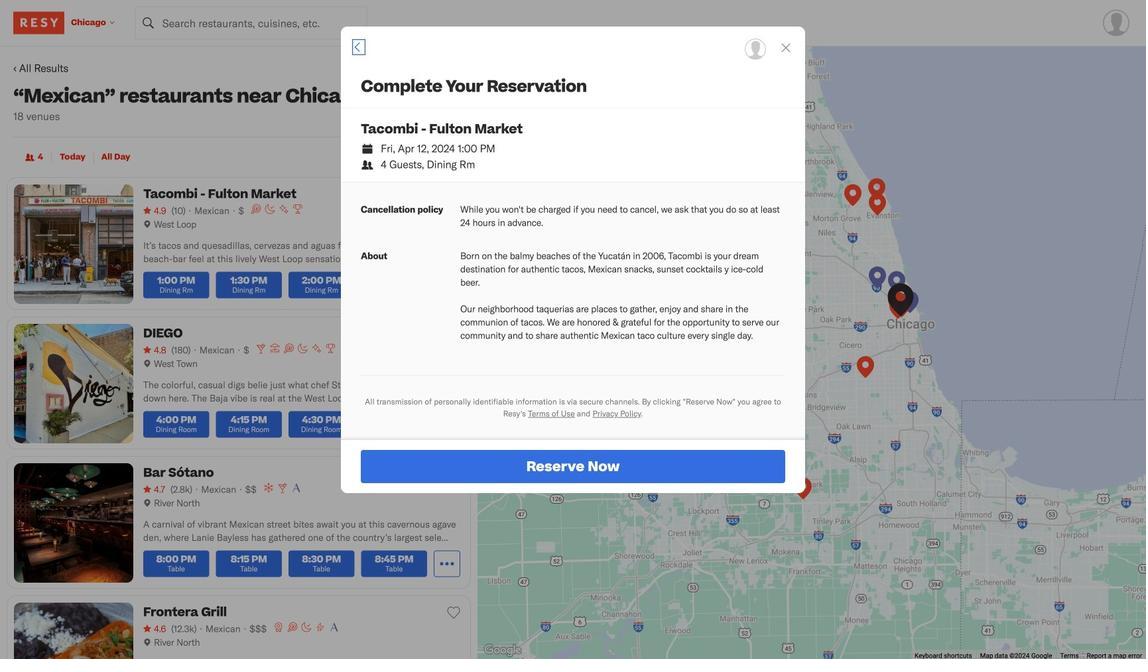 Task type: locate. For each thing, give the bounding box(es) containing it.
Add DIEGO to favorites checkbox
[[444, 324, 464, 344]]

new on resy image
[[312, 343, 322, 354]]

diego image
[[889, 291, 906, 316]]

frontera grill image
[[902, 291, 919, 316]]

leña brava image
[[893, 295, 910, 320]]

mi tocaya antojería image
[[869, 266, 887, 291]]

uncle julio's - old orchard image
[[845, 184, 862, 209]]

Add Frontera Grill to favorites checkbox
[[444, 603, 464, 622]]

4.8 out of 5 stars image
[[143, 343, 166, 356]]

Add Tacombi - Fulton Market to favorites checkbox
[[444, 184, 464, 204]]

4.7 out of 5 stars image
[[143, 483, 165, 496]]

book with resy element
[[341, 27, 806, 493]]

map region
[[478, 46, 1147, 659]]

tacombi - fulton market image
[[893, 296, 910, 320]]

cruz blanca brewery & taqueria image
[[893, 295, 910, 320]]



Task type: vqa. For each thing, say whether or not it's contained in the screenshot.
5.0 out of 5 stars image
no



Task type: describe. For each thing, give the bounding box(es) containing it.
uncle julio's - oakbrook image
[[725, 322, 743, 347]]

google image
[[481, 642, 525, 659]]

uncle julio's - schaumburg image
[[705, 190, 723, 215]]

climbing image
[[315, 622, 326, 632]]

4.9 out of 5 stars image
[[143, 204, 166, 217]]

old pueblo image
[[889, 271, 906, 296]]

uncle julio's - orland park image
[[795, 478, 812, 502]]

zentli image
[[869, 193, 887, 218]]

10 reviews element
[[172, 204, 186, 217]]

la josie image
[[894, 295, 911, 320]]

bocaditos chicago image
[[890, 297, 907, 322]]

(12.3k) reviews element
[[171, 622, 197, 635]]

(2.8k) reviews element
[[170, 483, 192, 496]]

comida cantina image
[[869, 178, 886, 203]]

4.6 out of 5 stars image
[[143, 622, 166, 635]]

bar sótano image
[[902, 291, 919, 316]]

Add Bar Sótano to favorites checkbox
[[444, 463, 464, 483]]

180 reviews element
[[172, 343, 191, 356]]

solazo image
[[857, 356, 875, 381]]



